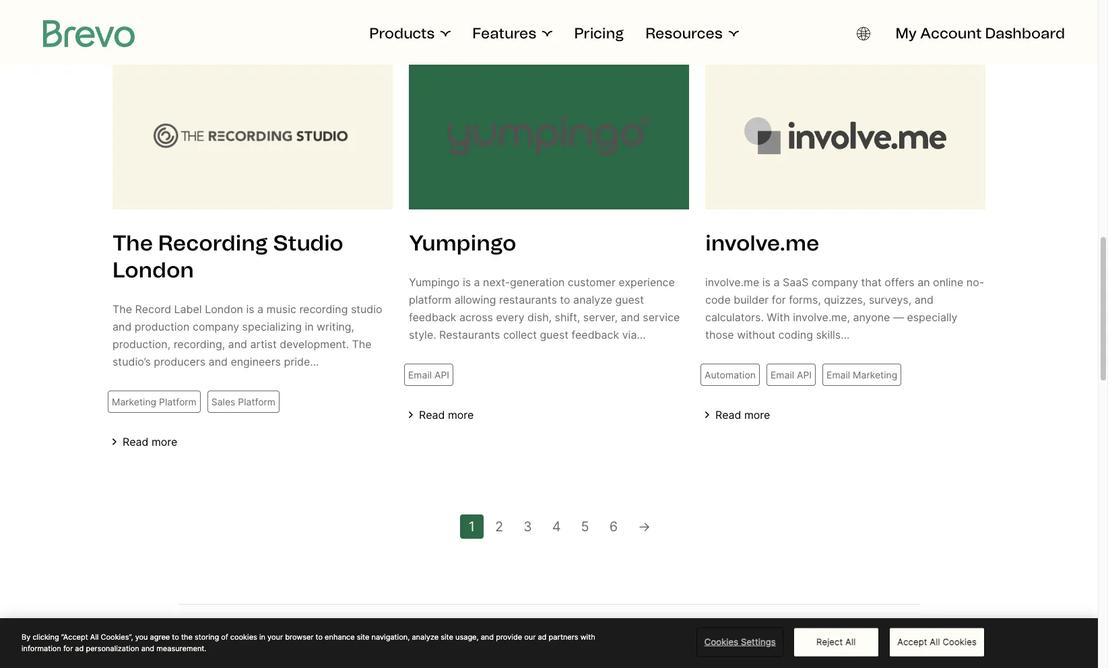 Task type: vqa. For each thing, say whether or not it's contained in the screenshot.
surveys,
yes



Task type: describe. For each thing, give the bounding box(es) containing it.
a for yumpingo
[[474, 276, 480, 289]]

resources
[[646, 24, 723, 42]]

sales platform link
[[211, 395, 276, 409]]

features
[[331, 667, 422, 669]]

email for 2nd email api link from the left
[[771, 370, 795, 381]]

all inside by clicking "accept all cookies", you agree to the storing of cookies in your browser to enhance site navigation, analyze site usage, and provide our ad partners with information for ad personalization and measurement.
[[90, 633, 99, 642]]

usage,
[[456, 633, 479, 642]]

accept all cookies
[[898, 637, 977, 647]]

marketing inside the marketing platform link
[[112, 397, 156, 408]]

the for the recording studio london
[[113, 231, 153, 256]]

—
[[894, 311, 904, 324]]

navigation,
[[372, 633, 410, 642]]

more for the recording studio london
[[152, 436, 178, 449]]

my
[[896, 24, 917, 42]]

read more for yumpingo
[[419, 409, 474, 422]]

5
[[581, 519, 590, 535]]

features
[[473, 24, 537, 42]]

1 vertical spatial guest
[[540, 329, 569, 342]]

personalization
[[86, 644, 139, 653]]

for inside by clicking "accept all cookies", you agree to the storing of cookies in your browser to enhance site navigation, analyze site usage, and provide our ad partners with information for ad personalization and measurement.
[[63, 644, 73, 653]]

dashboard
[[986, 24, 1066, 42]]

with
[[581, 633, 596, 642]]

email for 1st email api link from left
[[408, 370, 432, 381]]

collect
[[503, 329, 537, 342]]

discover all the features brevo ha
[[331, 640, 533, 669]]

brevo
[[427, 667, 489, 669]]

4
[[552, 519, 561, 535]]

your
[[268, 633, 283, 642]]

involve.me,
[[793, 311, 851, 324]]

1 email api link from the left
[[408, 368, 450, 382]]

platform for marketing platform
[[159, 397, 197, 408]]

dish,
[[528, 311, 552, 324]]

producers
[[154, 356, 206, 369]]

you
[[135, 633, 148, 642]]

without
[[737, 329, 776, 342]]

service
[[643, 311, 680, 324]]

accept all cookies button
[[890, 629, 985, 657]]

london for record
[[205, 303, 243, 316]]

more for involve.me
[[745, 409, 771, 422]]

and up engineers
[[228, 338, 247, 351]]

features link
[[473, 24, 553, 43]]

across
[[460, 311, 493, 324]]

an
[[918, 276, 930, 289]]

record
[[135, 303, 171, 316]]

by
[[22, 633, 31, 642]]

account
[[921, 24, 982, 42]]

platform
[[409, 293, 452, 307]]

next-
[[483, 276, 510, 289]]

automation link
[[705, 368, 756, 382]]

read more for the recording studio london
[[123, 436, 178, 449]]

especially
[[907, 311, 958, 324]]

calculators.
[[706, 311, 764, 324]]

and up production,
[[113, 320, 132, 334]]

1 api from the left
[[435, 370, 450, 381]]

music
[[267, 303, 296, 316]]

with
[[767, 311, 790, 324]]

surveys,
[[869, 293, 912, 307]]

for inside involve.me is a saas company that offers an online no- code builder for forms, quizzes, surveys, and calculators. with involve.me, anyone — especially those without coding skills...
[[772, 293, 786, 307]]

yumpingo is a next-generation customer experience platform allowing restaurants to analyze guest feedback across every dish, shift, server, and service style. restaurants collect guest feedback via...
[[409, 276, 680, 342]]

server,
[[583, 311, 618, 324]]

2 site from the left
[[441, 633, 454, 642]]

1 horizontal spatial to
[[316, 633, 323, 642]]

→ link
[[630, 515, 660, 539]]

studio's
[[113, 356, 151, 369]]

resources link
[[646, 24, 739, 43]]

products
[[370, 24, 435, 42]]

analyze inside by clicking "accept all cookies", you agree to the storing of cookies in your browser to enhance site navigation, analyze site usage, and provide our ad partners with information for ad personalization and measurement.
[[412, 633, 439, 642]]

reject
[[817, 637, 843, 647]]

1 horizontal spatial guest
[[616, 293, 644, 307]]

restaurants
[[439, 329, 500, 342]]

all for reject all
[[846, 637, 856, 647]]

experience
[[619, 276, 675, 289]]

london for recording
[[113, 258, 194, 283]]

0 vertical spatial ad
[[538, 633, 547, 642]]

more for yumpingo
[[448, 409, 474, 422]]

involve.me for involve.me is a saas company that offers an online no- code builder for forms, quizzes, surveys, and calculators. with involve.me, anyone — especially those without coding skills...
[[706, 276, 760, 289]]

automation
[[705, 370, 756, 381]]

every
[[496, 311, 525, 324]]

builder
[[734, 293, 769, 307]]

the inside discover all the features brevo ha
[[460, 640, 495, 666]]

information
[[22, 644, 61, 653]]

coding
[[779, 329, 813, 342]]

4 link
[[544, 515, 570, 539]]

the for the record label london is a music recording studio and production company specializing in writing, production, recording, and artist development. the studio's producers and engineers pride...
[[113, 303, 132, 316]]

specializing
[[242, 320, 302, 334]]

read more link for the recording studio london
[[104, 417, 401, 468]]

analyze inside yumpingo is a next-generation customer experience platform allowing restaurants to analyze guest feedback across every dish, shift, server, and service style. restaurants collect guest feedback via...
[[574, 293, 613, 307]]

0 horizontal spatial feedback
[[409, 311, 457, 324]]

our
[[524, 633, 536, 642]]

engineers
[[231, 356, 281, 369]]

storing
[[195, 633, 219, 642]]

email for the email marketing link
[[827, 370, 851, 381]]

sales platform
[[211, 397, 276, 408]]

artist
[[250, 338, 277, 351]]

"accept
[[61, 633, 88, 642]]

the inside by clicking "accept all cookies", you agree to the storing of cookies in your browser to enhance site navigation, analyze site usage, and provide our ad partners with information for ad personalization and measurement.
[[181, 633, 193, 642]]

2 email api link from the left
[[771, 368, 812, 382]]

pride...
[[284, 356, 319, 369]]

involve.me for involve.me
[[706, 231, 820, 256]]

no-
[[967, 276, 985, 289]]

is for yumpingo
[[463, 276, 471, 289]]

that
[[862, 276, 882, 289]]

and inside yumpingo is a next-generation customer experience platform allowing restaurants to analyze guest feedback across every dish, shift, server, and service style. restaurants collect guest feedback via...
[[621, 311, 640, 324]]

saas
[[783, 276, 809, 289]]

5 link
[[573, 515, 598, 539]]

button image
[[857, 27, 870, 40]]

brevo image
[[43, 20, 135, 47]]

generation
[[510, 276, 565, 289]]



Task type: locate. For each thing, give the bounding box(es) containing it.
marketing inside the email marketing link
[[853, 370, 898, 381]]

email down skills...
[[827, 370, 851, 381]]

measurement.
[[157, 644, 206, 653]]

marketing platform
[[112, 397, 197, 408]]

for down "accept
[[63, 644, 73, 653]]

email marketing link
[[827, 368, 898, 382]]

via...
[[623, 329, 646, 342]]

is inside the record label london is a music recording studio and production company specializing in writing, production, recording, and artist development. the studio's producers and engineers pride...
[[246, 303, 254, 316]]

recording
[[299, 303, 348, 316]]

1 email api from the left
[[408, 370, 450, 381]]

london up the record
[[113, 258, 194, 283]]

is up allowing at the left of page
[[463, 276, 471, 289]]

3 email from the left
[[827, 370, 851, 381]]

read more for involve.me
[[716, 409, 771, 422]]

email api link down "coding"
[[771, 368, 812, 382]]

1 site from the left
[[357, 633, 370, 642]]

6 link
[[601, 515, 627, 539]]

cookies left settings
[[705, 637, 739, 647]]

all right accept
[[930, 637, 941, 647]]

email api down style.
[[408, 370, 450, 381]]

cookies inside button
[[943, 637, 977, 647]]

0 horizontal spatial all
[[90, 633, 99, 642]]

1 vertical spatial feedback
[[572, 329, 619, 342]]

1 horizontal spatial a
[[474, 276, 480, 289]]

the inside the recording studio london
[[113, 231, 153, 256]]

london inside the record label london is a music recording studio and production company specializing in writing, production, recording, and artist development. the studio's producers and engineers pride...
[[205, 303, 243, 316]]

browser
[[285, 633, 314, 642]]

feedback
[[409, 311, 457, 324], [572, 329, 619, 342]]

2 yumpingo from the top
[[409, 276, 460, 289]]

0 horizontal spatial email
[[408, 370, 432, 381]]

company inside involve.me is a saas company that offers an online no- code builder for forms, quizzes, surveys, and calculators. with involve.me, anyone — especially those without coding skills...
[[812, 276, 859, 289]]

2 platform from the left
[[238, 397, 276, 408]]

pricing
[[574, 24, 624, 42]]

all
[[90, 633, 99, 642], [846, 637, 856, 647], [930, 637, 941, 647]]

read more link for yumpingo
[[401, 390, 698, 441]]

2 horizontal spatial to
[[560, 293, 571, 307]]

0 horizontal spatial marketing
[[112, 397, 156, 408]]

a up allowing at the left of page
[[474, 276, 480, 289]]

reject all button
[[794, 629, 879, 657]]

read for yumpingo
[[419, 409, 445, 422]]

is for involve.me
[[763, 276, 771, 289]]

production
[[135, 320, 190, 334]]

pricing link
[[574, 24, 624, 43]]

a for involve.me
[[774, 276, 780, 289]]

a inside yumpingo is a next-generation customer experience platform allowing restaurants to analyze guest feedback across every dish, shift, server, and service style. restaurants collect guest feedback via...
[[474, 276, 480, 289]]

in inside the record label london is a music recording studio and production company specializing in writing, production, recording, and artist development. the studio's producers and engineers pride...
[[305, 320, 314, 334]]

yumpingo up 'next-'
[[409, 231, 517, 256]]

1 horizontal spatial the
[[460, 640, 495, 666]]

all for accept all cookies
[[930, 637, 941, 647]]

clicking
[[33, 633, 59, 642]]

ad
[[538, 633, 547, 642], [75, 644, 84, 653]]

0 vertical spatial involve.me
[[706, 231, 820, 256]]

company up quizzes,
[[812, 276, 859, 289]]

to inside yumpingo is a next-generation customer experience platform allowing restaurants to analyze guest feedback across every dish, shift, server, and service style. restaurants collect guest feedback via...
[[560, 293, 571, 307]]

cookies settings
[[705, 637, 776, 647]]

ad down "accept
[[75, 644, 84, 653]]

0 horizontal spatial the
[[181, 633, 193, 642]]

platform right 'sales'
[[238, 397, 276, 408]]

2 involve.me from the top
[[706, 276, 760, 289]]

platform down producers
[[159, 397, 197, 408]]

0 horizontal spatial cookies
[[705, 637, 739, 647]]

1 vertical spatial analyze
[[412, 633, 439, 642]]

→
[[638, 519, 651, 535]]

1 vertical spatial involve.me
[[706, 276, 760, 289]]

email api down "coding"
[[771, 370, 812, 381]]

skills...
[[816, 329, 850, 342]]

1 horizontal spatial api
[[797, 370, 812, 381]]

2 email api from the left
[[771, 370, 812, 381]]

all right the reject
[[846, 637, 856, 647]]

1 vertical spatial for
[[63, 644, 73, 653]]

writing,
[[317, 320, 355, 334]]

in left your
[[259, 633, 266, 642]]

cookies
[[230, 633, 257, 642]]

1 vertical spatial in
[[259, 633, 266, 642]]

offers
[[885, 276, 915, 289]]

2 cookies from the left
[[943, 637, 977, 647]]

0 horizontal spatial guest
[[540, 329, 569, 342]]

1 horizontal spatial all
[[846, 637, 856, 647]]

is up the 'specializing'
[[246, 303, 254, 316]]

1 horizontal spatial cookies
[[943, 637, 977, 647]]

1 email from the left
[[408, 370, 432, 381]]

0 vertical spatial in
[[305, 320, 314, 334]]

guest
[[616, 293, 644, 307], [540, 329, 569, 342]]

the up brevo
[[460, 640, 495, 666]]

yumpingo inside yumpingo is a next-generation customer experience platform allowing restaurants to analyze guest feedback across every dish, shift, server, and service style. restaurants collect guest feedback via...
[[409, 276, 460, 289]]

and inside involve.me is a saas company that offers an online no- code builder for forms, quizzes, surveys, and calculators. with involve.me, anyone — especially those without coding skills...
[[915, 293, 934, 307]]

in
[[305, 320, 314, 334], [259, 633, 266, 642]]

feedback down server,
[[572, 329, 619, 342]]

email down style.
[[408, 370, 432, 381]]

involve.me up the saas
[[706, 231, 820, 256]]

1 horizontal spatial email
[[771, 370, 795, 381]]

1 horizontal spatial email api
[[771, 370, 812, 381]]

marketing down studio's
[[112, 397, 156, 408]]

label
[[174, 303, 202, 316]]

platform inside "link"
[[238, 397, 276, 408]]

read for the recording studio london
[[123, 436, 149, 449]]

company up recording, at the left of the page
[[193, 320, 239, 334]]

1 vertical spatial the
[[113, 303, 132, 316]]

6
[[610, 519, 618, 535]]

more
[[152, 9, 178, 23], [448, 409, 474, 422], [745, 409, 771, 422], [152, 436, 178, 449]]

provide
[[496, 633, 522, 642]]

is up builder
[[763, 276, 771, 289]]

1 platform from the left
[[159, 397, 197, 408]]

0 horizontal spatial company
[[193, 320, 239, 334]]

in inside by clicking "accept all cookies", you agree to the storing of cookies in your browser to enhance site navigation, analyze site usage, and provide our ad partners with information for ad personalization and measurement.
[[259, 633, 266, 642]]

london right label
[[205, 303, 243, 316]]

yumpingo for yumpingo is a next-generation customer experience platform allowing restaurants to analyze guest feedback across every dish, shift, server, and service style. restaurants collect guest feedback via...
[[409, 276, 460, 289]]

2 horizontal spatial email
[[827, 370, 851, 381]]

1 horizontal spatial site
[[441, 633, 454, 642]]

and down an
[[915, 293, 934, 307]]

by clicking "accept all cookies", you agree to the storing of cookies in your browser to enhance site navigation, analyze site usage, and provide our ad partners with information for ad personalization and measurement.
[[22, 633, 596, 653]]

platform for sales platform
[[238, 397, 276, 408]]

0 vertical spatial yumpingo
[[409, 231, 517, 256]]

api down style.
[[435, 370, 450, 381]]

1 horizontal spatial feedback
[[572, 329, 619, 342]]

style.
[[409, 329, 436, 342]]

2 vertical spatial the
[[352, 338, 372, 351]]

company inside the record label london is a music recording studio and production company specializing in writing, production, recording, and artist development. the studio's producers and engineers pride...
[[193, 320, 239, 334]]

0 vertical spatial company
[[812, 276, 859, 289]]

1 yumpingo from the top
[[409, 231, 517, 256]]

2 horizontal spatial all
[[930, 637, 941, 647]]

sales
[[211, 397, 235, 408]]

to up shift,
[[560, 293, 571, 307]]

in up development.
[[305, 320, 314, 334]]

ad right our in the left bottom of the page
[[538, 633, 547, 642]]

a inside involve.me is a saas company that offers an online no- code builder for forms, quizzes, surveys, and calculators. with involve.me, anyone — especially those without coding skills...
[[774, 276, 780, 289]]

is inside yumpingo is a next-generation customer experience platform allowing restaurants to analyze guest feedback across every dish, shift, server, and service style. restaurants collect guest feedback via...
[[463, 276, 471, 289]]

2
[[495, 519, 504, 535]]

a left the saas
[[774, 276, 780, 289]]

0 horizontal spatial api
[[435, 370, 450, 381]]

1 horizontal spatial for
[[772, 293, 786, 307]]

2 horizontal spatial is
[[763, 276, 771, 289]]

0 horizontal spatial analyze
[[412, 633, 439, 642]]

read more link for involve.me
[[698, 390, 994, 441]]

1 vertical spatial marketing
[[112, 397, 156, 408]]

guest down "experience"
[[616, 293, 644, 307]]

and up via...
[[621, 311, 640, 324]]

api
[[435, 370, 450, 381], [797, 370, 812, 381]]

cookies inside 'button'
[[705, 637, 739, 647]]

a left music
[[257, 303, 264, 316]]

analyze down customer at the top of page
[[574, 293, 613, 307]]

and down you
[[141, 644, 154, 653]]

1 horizontal spatial ad
[[538, 633, 547, 642]]

the
[[113, 231, 153, 256], [113, 303, 132, 316], [352, 338, 372, 351]]

2 link
[[487, 515, 512, 539]]

feedback down 'platform'
[[409, 311, 457, 324]]

allowing
[[455, 293, 496, 307]]

to right browser at the bottom left
[[316, 633, 323, 642]]

1 vertical spatial ad
[[75, 644, 84, 653]]

1 horizontal spatial marketing
[[853, 370, 898, 381]]

1 horizontal spatial platform
[[238, 397, 276, 408]]

to up measurement.
[[172, 633, 179, 642]]

enhance
[[325, 633, 355, 642]]

accept
[[898, 637, 928, 647]]

1 horizontal spatial company
[[812, 276, 859, 289]]

products link
[[370, 24, 451, 43]]

involve.me inside involve.me is a saas company that offers an online no- code builder for forms, quizzes, surveys, and calculators. with involve.me, anyone — especially those without coding skills...
[[706, 276, 760, 289]]

involve.me up code
[[706, 276, 760, 289]]

email down "coding"
[[771, 370, 795, 381]]

marketing platform link
[[112, 395, 197, 409]]

site left usage,
[[441, 633, 454, 642]]

1 cookies from the left
[[705, 637, 739, 647]]

1 involve.me from the top
[[706, 231, 820, 256]]

the record label london is a music recording studio and production company specializing in writing, production, recording, and artist development. the studio's producers and engineers pride...
[[113, 303, 383, 369]]

0 horizontal spatial a
[[257, 303, 264, 316]]

yumpingo up 'platform'
[[409, 276, 460, 289]]

cookies
[[705, 637, 739, 647], [943, 637, 977, 647]]

guest down shift,
[[540, 329, 569, 342]]

2 horizontal spatial a
[[774, 276, 780, 289]]

1
[[469, 519, 475, 535]]

of
[[221, 633, 228, 642]]

0 vertical spatial analyze
[[574, 293, 613, 307]]

a
[[474, 276, 480, 289], [774, 276, 780, 289], [257, 303, 264, 316]]

a inside the record label london is a music recording studio and production company specializing in writing, production, recording, and artist development. the studio's producers and engineers pride...
[[257, 303, 264, 316]]

0 horizontal spatial site
[[357, 633, 370, 642]]

yumpingo for yumpingo
[[409, 231, 517, 256]]

email api link
[[408, 368, 450, 382], [771, 368, 812, 382]]

all inside button
[[930, 637, 941, 647]]

forms,
[[789, 293, 821, 307]]

recording,
[[174, 338, 225, 351]]

read for involve.me
[[716, 409, 742, 422]]

site right the enhance
[[357, 633, 370, 642]]

to
[[560, 293, 571, 307], [172, 633, 179, 642], [316, 633, 323, 642]]

0 vertical spatial feedback
[[409, 311, 457, 324]]

site
[[357, 633, 370, 642], [441, 633, 454, 642]]

studio
[[273, 231, 344, 256]]

read more
[[123, 9, 178, 23], [419, 409, 474, 422], [716, 409, 771, 422], [123, 436, 178, 449]]

3
[[524, 519, 532, 535]]

marketing down anyone
[[853, 370, 898, 381]]

restaurants
[[499, 293, 557, 307]]

0 vertical spatial the
[[113, 231, 153, 256]]

all right "accept
[[90, 633, 99, 642]]

1 vertical spatial company
[[193, 320, 239, 334]]

code
[[706, 293, 731, 307]]

0 vertical spatial guest
[[616, 293, 644, 307]]

2 api from the left
[[797, 370, 812, 381]]

0 horizontal spatial ad
[[75, 644, 84, 653]]

is inside involve.me is a saas company that offers an online no- code builder for forms, quizzes, surveys, and calculators. with involve.me, anyone — especially those without coding skills...
[[763, 276, 771, 289]]

0 vertical spatial for
[[772, 293, 786, 307]]

1 horizontal spatial is
[[463, 276, 471, 289]]

2 email from the left
[[771, 370, 795, 381]]

london
[[113, 258, 194, 283], [205, 303, 243, 316]]

yumpingo
[[409, 231, 517, 256], [409, 276, 460, 289]]

shift,
[[555, 311, 580, 324]]

and
[[915, 293, 934, 307], [621, 311, 640, 324], [113, 320, 132, 334], [228, 338, 247, 351], [209, 356, 228, 369], [481, 633, 494, 642], [141, 644, 154, 653]]

0 horizontal spatial email api
[[408, 370, 450, 381]]

1 horizontal spatial analyze
[[574, 293, 613, 307]]

london inside the recording studio london
[[113, 258, 194, 283]]

my account dashboard link
[[896, 24, 1066, 43]]

0 vertical spatial london
[[113, 258, 194, 283]]

online
[[933, 276, 964, 289]]

0 horizontal spatial email api link
[[408, 368, 450, 382]]

0 horizontal spatial platform
[[159, 397, 197, 408]]

cookies right accept
[[943, 637, 977, 647]]

reject all
[[817, 637, 856, 647]]

those
[[706, 329, 734, 342]]

0 horizontal spatial for
[[63, 644, 73, 653]]

anyone
[[854, 311, 891, 324]]

api down "coding"
[[797, 370, 812, 381]]

1 horizontal spatial london
[[205, 303, 243, 316]]

all inside button
[[846, 637, 856, 647]]

email api
[[408, 370, 450, 381], [771, 370, 812, 381]]

read
[[123, 9, 149, 23], [419, 409, 445, 422], [716, 409, 742, 422], [123, 436, 149, 449]]

and down recording, at the left of the page
[[209, 356, 228, 369]]

0 horizontal spatial in
[[259, 633, 266, 642]]

email api link down style.
[[408, 368, 450, 382]]

studio
[[351, 303, 383, 316]]

1 horizontal spatial in
[[305, 320, 314, 334]]

0 horizontal spatial london
[[113, 258, 194, 283]]

1 vertical spatial london
[[205, 303, 243, 316]]

0 vertical spatial marketing
[[853, 370, 898, 381]]

for up with
[[772, 293, 786, 307]]

my account dashboard
[[896, 24, 1066, 42]]

0 horizontal spatial is
[[246, 303, 254, 316]]

and right usage,
[[481, 633, 494, 642]]

1 vertical spatial yumpingo
[[409, 276, 460, 289]]

0 horizontal spatial to
[[172, 633, 179, 642]]

1 horizontal spatial email api link
[[771, 368, 812, 382]]

the up measurement.
[[181, 633, 193, 642]]

analyze right the navigation,
[[412, 633, 439, 642]]

quizzes,
[[824, 293, 866, 307]]



